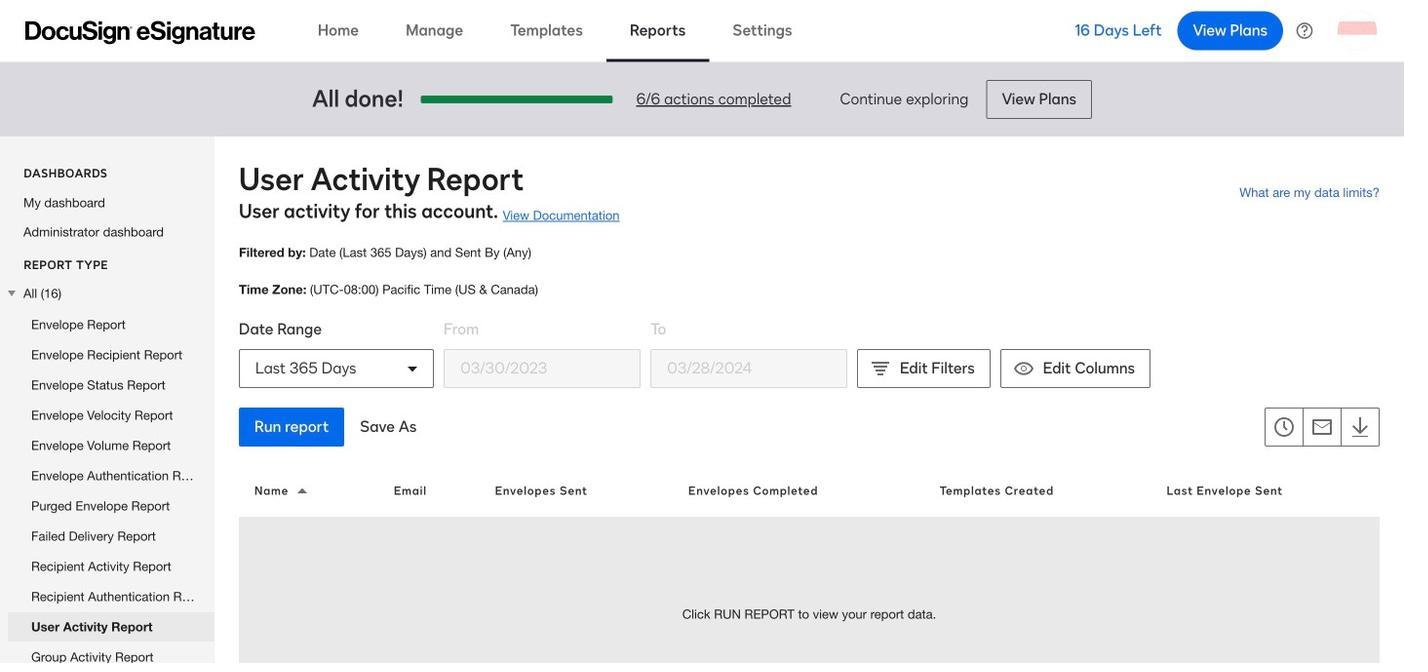 Task type: locate. For each thing, give the bounding box(es) containing it.
MM/DD/YYYY text field
[[445, 350, 640, 387]]

docusign esignature image
[[25, 21, 255, 44]]



Task type: vqa. For each thing, say whether or not it's contained in the screenshot.
advanced options list list
no



Task type: describe. For each thing, give the bounding box(es) containing it.
your uploaded profile image image
[[1338, 11, 1377, 50]]

MM/DD/YYYY text field
[[651, 350, 846, 387]]

primary report detail actions group
[[239, 408, 432, 447]]

secondary report detail actions group
[[1265, 408, 1380, 447]]



